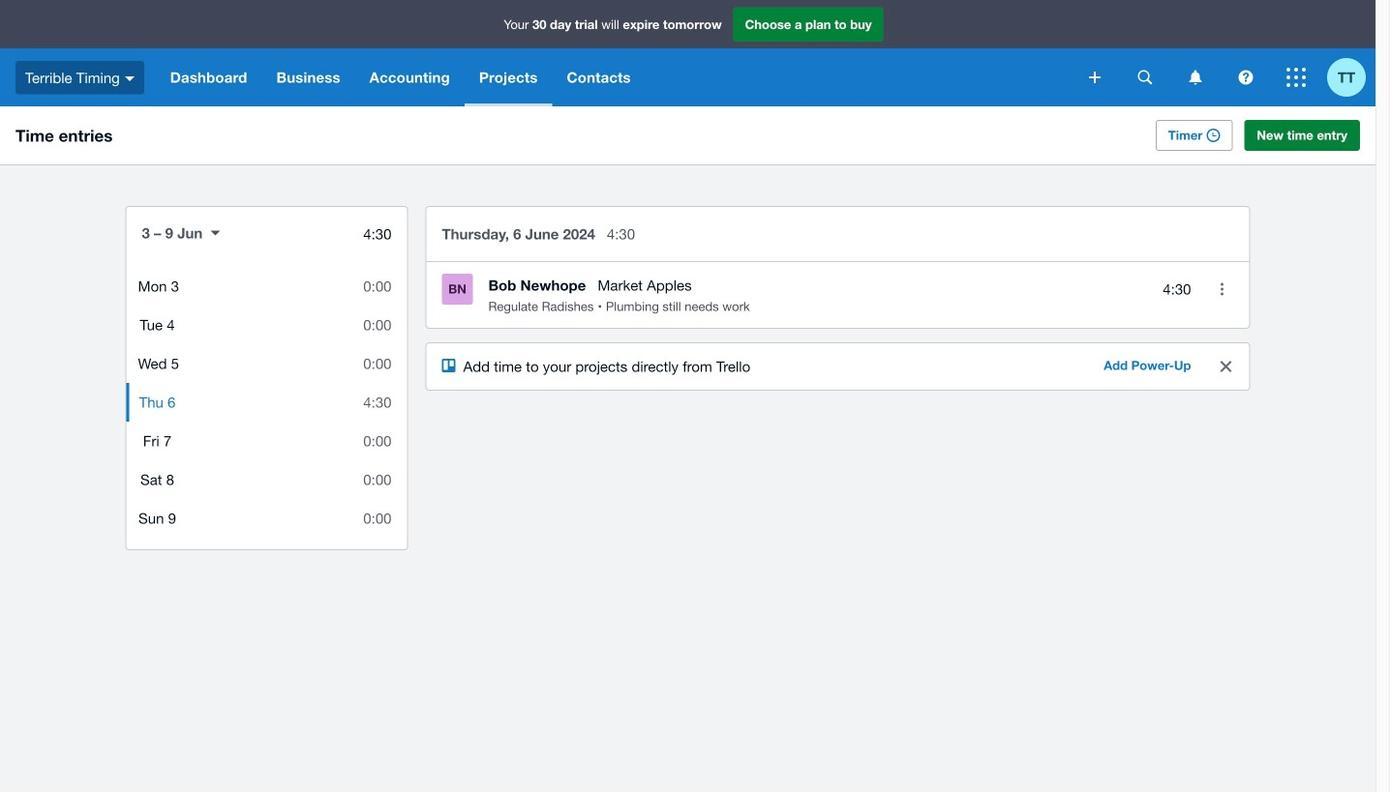 Task type: locate. For each thing, give the bounding box(es) containing it.
svg image
[[1189, 70, 1202, 85]]

svg image
[[1287, 68, 1306, 87], [1138, 70, 1153, 85], [1239, 70, 1253, 85], [1089, 72, 1101, 83], [125, 76, 134, 81]]

banner
[[0, 0, 1376, 106]]

clear image
[[1220, 361, 1232, 373]]



Task type: vqa. For each thing, say whether or not it's contained in the screenshot.
the right Invoice
no



